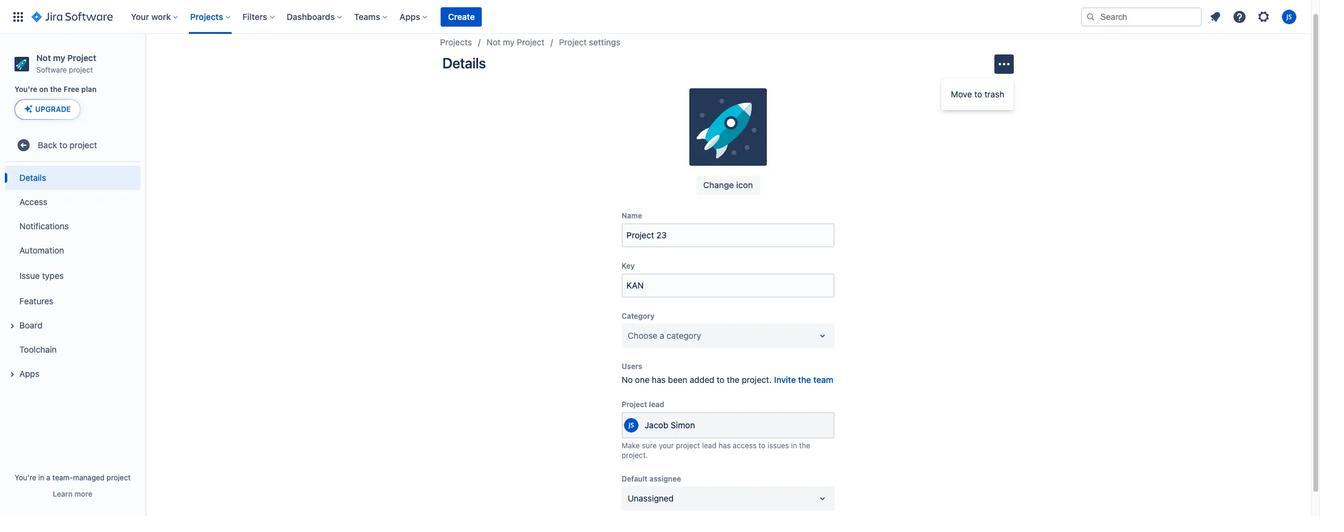 Task type: vqa. For each thing, say whether or not it's contained in the screenshot.
week's Disable
no



Task type: locate. For each thing, give the bounding box(es) containing it.
details
[[443, 54, 486, 71], [19, 173, 46, 183]]

project up plan
[[69, 65, 93, 74]]

access link
[[5, 190, 140, 215]]

0 vertical spatial project.
[[742, 375, 772, 385]]

my up software
[[53, 53, 65, 63]]

0 vertical spatial has
[[652, 375, 666, 385]]

automation
[[19, 245, 64, 255]]

lead up 'jacob'
[[649, 400, 664, 409]]

in
[[791, 441, 797, 450], [38, 474, 44, 483]]

projects inside the 'projects' dropdown button
[[190, 11, 223, 21]]

has
[[652, 375, 666, 385], [719, 441, 731, 450]]

your work button
[[127, 7, 183, 26]]

0 horizontal spatial has
[[652, 375, 666, 385]]

apps
[[400, 11, 420, 21], [19, 369, 40, 379]]

my down "primary" element
[[503, 37, 515, 47]]

projects down create button
[[440, 37, 472, 47]]

my inside not my project software project
[[53, 53, 65, 63]]

0 vertical spatial in
[[791, 441, 797, 450]]

in right issues
[[791, 441, 797, 450]]

lead left access
[[702, 441, 717, 450]]

your
[[131, 11, 149, 21]]

team
[[814, 375, 834, 385]]

Key field
[[623, 275, 834, 297]]

1 vertical spatial a
[[46, 474, 50, 483]]

has inside users no one has been added to the project. invite the team
[[652, 375, 666, 385]]

1 vertical spatial apps
[[19, 369, 40, 379]]

my for not my project software project
[[53, 53, 65, 63]]

0 vertical spatial my
[[503, 37, 515, 47]]

dashboards button
[[283, 7, 347, 26]]

not up software
[[36, 53, 51, 63]]

project lead
[[622, 400, 664, 409]]

0 vertical spatial apps
[[400, 11, 420, 21]]

1 horizontal spatial my
[[503, 37, 515, 47]]

lead
[[649, 400, 664, 409], [702, 441, 717, 450]]

issue
[[19, 271, 40, 281]]

managed
[[73, 474, 105, 483]]

Default assignee text field
[[628, 493, 630, 505]]

a right choose
[[660, 331, 665, 341]]

project up plan
[[67, 53, 96, 63]]

1 horizontal spatial lead
[[702, 441, 717, 450]]

project
[[517, 37, 545, 47], [559, 37, 587, 47], [67, 53, 96, 63], [622, 400, 647, 409]]

lead inside make sure your project lead has access to issues in the project.
[[702, 441, 717, 450]]

features
[[19, 296, 53, 306]]

the right on
[[50, 85, 62, 94]]

0 horizontal spatial my
[[53, 53, 65, 63]]

jacob simon
[[645, 420, 695, 431]]

1 vertical spatial you're
[[15, 474, 36, 483]]

project settings link
[[559, 35, 621, 50]]

appswitcher icon image
[[11, 9, 25, 24]]

notifications image
[[1209, 9, 1223, 24]]

primary element
[[7, 0, 1081, 34]]

to right 'added'
[[717, 375, 725, 385]]

1 vertical spatial has
[[719, 441, 731, 450]]

filters
[[243, 11, 267, 21]]

1 vertical spatial project.
[[622, 451, 648, 460]]

sidebar navigation image
[[132, 48, 159, 73]]

project inside back to project link
[[70, 140, 97, 150]]

projects
[[190, 11, 223, 21], [440, 37, 472, 47]]

project up jacob simon image
[[622, 400, 647, 409]]

create
[[448, 11, 475, 21]]

notifications link
[[5, 215, 140, 239]]

1 horizontal spatial apps
[[400, 11, 420, 21]]

has left access
[[719, 441, 731, 450]]

1 horizontal spatial project.
[[742, 375, 772, 385]]

Name field
[[623, 225, 834, 246]]

1 horizontal spatial not
[[487, 37, 501, 47]]

1 horizontal spatial in
[[791, 441, 797, 450]]

users no one has been added to the project. invite the team
[[622, 362, 834, 385]]

projects button
[[187, 7, 235, 26]]

1 vertical spatial in
[[38, 474, 44, 483]]

not inside not my project software project
[[36, 53, 51, 63]]

icon
[[736, 180, 753, 190]]

details down projects link
[[443, 54, 486, 71]]

open image
[[816, 329, 830, 343]]

toolchain link
[[5, 338, 140, 362]]

open image
[[816, 492, 830, 506]]

0 horizontal spatial lead
[[649, 400, 664, 409]]

projects for projects link
[[440, 37, 472, 47]]

projects right work
[[190, 11, 223, 21]]

0 horizontal spatial projects
[[190, 11, 223, 21]]

create button
[[441, 7, 482, 26]]

back
[[38, 140, 57, 150]]

1 horizontal spatial a
[[660, 331, 665, 341]]

apps down toolchain
[[19, 369, 40, 379]]

apps button
[[5, 362, 140, 387]]

1 vertical spatial details
[[19, 173, 46, 183]]

apps right teams popup button
[[400, 11, 420, 21]]

the
[[50, 85, 62, 94], [727, 375, 740, 385], [798, 375, 811, 385], [799, 441, 811, 450]]

your work
[[131, 11, 171, 21]]

to right back
[[59, 140, 67, 150]]

more image
[[997, 57, 1012, 71]]

notifications
[[19, 221, 69, 231]]

types
[[42, 271, 64, 281]]

to inside button
[[975, 89, 983, 99]]

banner
[[0, 0, 1312, 34]]

1 you're from the top
[[15, 85, 37, 94]]

1 horizontal spatial details
[[443, 54, 486, 71]]

1 vertical spatial my
[[53, 53, 65, 63]]

change
[[703, 180, 734, 190]]

automation link
[[5, 239, 140, 263]]

jacob simon image
[[624, 418, 639, 433]]

0 horizontal spatial in
[[38, 474, 44, 483]]

added
[[690, 375, 715, 385]]

1 vertical spatial not
[[36, 53, 51, 63]]

project up details link
[[70, 140, 97, 150]]

a
[[660, 331, 665, 341], [46, 474, 50, 483]]

1 vertical spatial projects
[[440, 37, 472, 47]]

free
[[64, 85, 79, 94]]

1 vertical spatial lead
[[702, 441, 717, 450]]

0 horizontal spatial not
[[36, 53, 51, 63]]

no
[[622, 375, 633, 385]]

jira software image
[[31, 9, 113, 24], [31, 9, 113, 24]]

not right projects link
[[487, 37, 501, 47]]

group
[[5, 162, 140, 390]]

to left issues
[[759, 441, 766, 450]]

1 horizontal spatial has
[[719, 441, 731, 450]]

users element
[[622, 374, 835, 386]]

you're left team-
[[15, 474, 36, 483]]

0 vertical spatial details
[[443, 54, 486, 71]]

in left team-
[[38, 474, 44, 483]]

move
[[951, 89, 972, 99]]

project
[[69, 65, 93, 74], [70, 140, 97, 150], [676, 441, 700, 450], [107, 474, 131, 483]]

category
[[667, 331, 701, 341]]

0 horizontal spatial details
[[19, 173, 46, 183]]

expand image
[[5, 319, 19, 334]]

has right one
[[652, 375, 666, 385]]

a left team-
[[46, 474, 50, 483]]

you're for you're on the free plan
[[15, 85, 37, 94]]

assignee
[[650, 475, 681, 484]]

0 vertical spatial you're
[[15, 85, 37, 94]]

board
[[19, 320, 42, 331]]

project. left invite
[[742, 375, 772, 385]]

2 you're from the top
[[15, 474, 36, 483]]

you're left on
[[15, 85, 37, 94]]

1 horizontal spatial projects
[[440, 37, 472, 47]]

invite
[[774, 375, 796, 385]]

0 horizontal spatial project.
[[622, 451, 648, 460]]

0 vertical spatial not
[[487, 37, 501, 47]]

board button
[[5, 314, 140, 338]]

to left trash
[[975, 89, 983, 99]]

to inside make sure your project lead has access to issues in the project.
[[759, 441, 766, 450]]

projects for the 'projects' dropdown button
[[190, 11, 223, 21]]

Search field
[[1081, 7, 1203, 26]]

you're
[[15, 85, 37, 94], [15, 474, 36, 483]]

the right issues
[[799, 441, 811, 450]]

the left team
[[798, 375, 811, 385]]

project. down make
[[622, 451, 648, 460]]

teams button
[[351, 7, 392, 26]]

0 vertical spatial projects
[[190, 11, 223, 21]]

project down the simon
[[676, 441, 700, 450]]

project. inside make sure your project lead has access to issues in the project.
[[622, 451, 648, 460]]

details up access at the left top
[[19, 173, 46, 183]]

project.
[[742, 375, 772, 385], [622, 451, 648, 460]]

not my project link
[[487, 35, 545, 50]]

0 horizontal spatial apps
[[19, 369, 40, 379]]

banner containing your work
[[0, 0, 1312, 34]]

make
[[622, 441, 640, 450]]

has inside make sure your project lead has access to issues in the project.
[[719, 441, 731, 450]]



Task type: describe. For each thing, give the bounding box(es) containing it.
project avatar image
[[690, 88, 767, 166]]

help image
[[1233, 9, 1247, 24]]

apps inside button
[[19, 369, 40, 379]]

details link
[[5, 166, 140, 190]]

name
[[622, 211, 642, 220]]

search image
[[1086, 12, 1096, 21]]

apps button
[[396, 7, 433, 26]]

dashboards
[[287, 11, 335, 21]]

issue types
[[19, 271, 64, 281]]

settings image
[[1257, 9, 1272, 24]]

category
[[622, 312, 655, 321]]

you're in a team-managed project
[[15, 474, 131, 483]]

simon
[[671, 420, 695, 431]]

invite the team button
[[774, 374, 834, 386]]

move to trash
[[951, 89, 1005, 99]]

your
[[659, 441, 674, 450]]

project down "primary" element
[[517, 37, 545, 47]]

choose a category
[[628, 331, 701, 341]]

0 vertical spatial a
[[660, 331, 665, 341]]

settings
[[589, 37, 621, 47]]

sure
[[642, 441, 657, 450]]

0 horizontal spatial a
[[46, 474, 50, 483]]

jacob
[[645, 420, 669, 431]]

work
[[151, 11, 171, 21]]

plan
[[81, 85, 97, 94]]

project settings
[[559, 37, 621, 47]]

been
[[668, 375, 688, 385]]

issues
[[768, 441, 789, 450]]

my for not my project
[[503, 37, 515, 47]]

group containing details
[[5, 162, 140, 390]]

make sure your project lead has access to issues in the project.
[[622, 441, 811, 460]]

team-
[[52, 474, 73, 483]]

0 vertical spatial lead
[[649, 400, 664, 409]]

you're on the free plan
[[15, 85, 97, 94]]

project inside make sure your project lead has access to issues in the project.
[[676, 441, 700, 450]]

to inside users no one has been added to the project. invite the team
[[717, 375, 725, 385]]

not my project software project
[[36, 53, 96, 74]]

back to project link
[[5, 133, 140, 158]]

filters button
[[239, 7, 279, 26]]

learn more
[[53, 490, 92, 499]]

access
[[19, 197, 47, 207]]

upgrade
[[35, 105, 71, 114]]

features link
[[5, 290, 140, 314]]

project inside not my project software project
[[67, 53, 96, 63]]

unassigned
[[628, 493, 674, 504]]

software
[[36, 65, 67, 74]]

Category text field
[[628, 330, 630, 342]]

move to trash button
[[942, 82, 1014, 107]]

the inside make sure your project lead has access to issues in the project.
[[799, 441, 811, 450]]

not for not my project software project
[[36, 53, 51, 63]]

the right 'added'
[[727, 375, 740, 385]]

upgrade button
[[15, 100, 80, 119]]

you're for you're in a team-managed project
[[15, 474, 36, 483]]

access
[[733, 441, 757, 450]]

toolchain
[[19, 344, 57, 355]]

key
[[622, 262, 635, 271]]

project inside not my project software project
[[69, 65, 93, 74]]

project right managed
[[107, 474, 131, 483]]

one
[[635, 375, 650, 385]]

more
[[75, 490, 92, 499]]

not for not my project
[[487, 37, 501, 47]]

default
[[622, 475, 648, 484]]

apps inside popup button
[[400, 11, 420, 21]]

on
[[39, 85, 48, 94]]

issue types link
[[5, 263, 140, 290]]

change icon
[[703, 180, 753, 190]]

teams
[[354, 11, 380, 21]]

learn more button
[[53, 490, 92, 500]]

choose
[[628, 331, 658, 341]]

back to project
[[38, 140, 97, 150]]

default assignee
[[622, 475, 681, 484]]

projects link
[[440, 35, 472, 50]]

project left settings
[[559, 37, 587, 47]]

change icon button
[[696, 176, 761, 195]]

your profile and settings image
[[1282, 9, 1297, 24]]

in inside make sure your project lead has access to issues in the project.
[[791, 441, 797, 450]]

expand image
[[5, 368, 19, 382]]

users
[[622, 362, 643, 371]]

project. inside users no one has been added to the project. invite the team
[[742, 375, 772, 385]]

learn
[[53, 490, 73, 499]]

not my project
[[487, 37, 545, 47]]

trash
[[985, 89, 1005, 99]]



